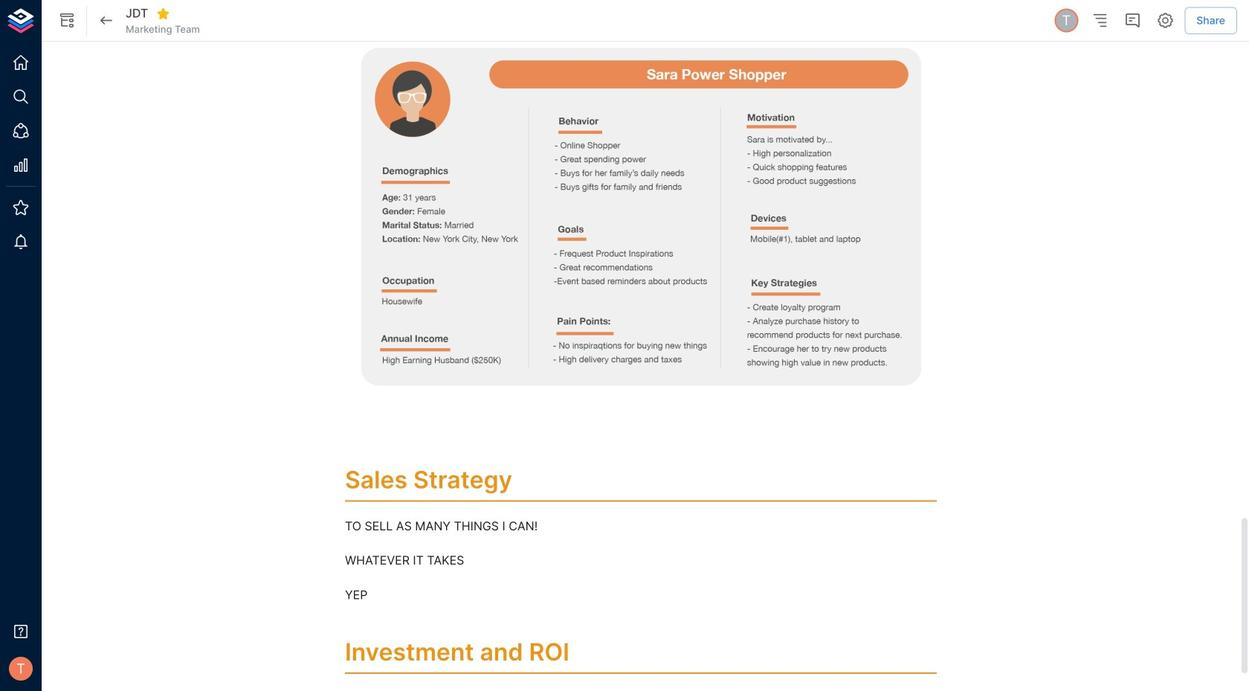 Task type: describe. For each thing, give the bounding box(es) containing it.
table of contents image
[[1092, 12, 1109, 29]]

settings image
[[1157, 12, 1175, 29]]

remove favorite image
[[156, 7, 170, 20]]



Task type: locate. For each thing, give the bounding box(es) containing it.
show wiki image
[[58, 12, 76, 29]]

go back image
[[97, 12, 115, 29]]

comments image
[[1124, 12, 1142, 29]]



Task type: vqa. For each thing, say whether or not it's contained in the screenshot.
the Hide Wiki icon
no



